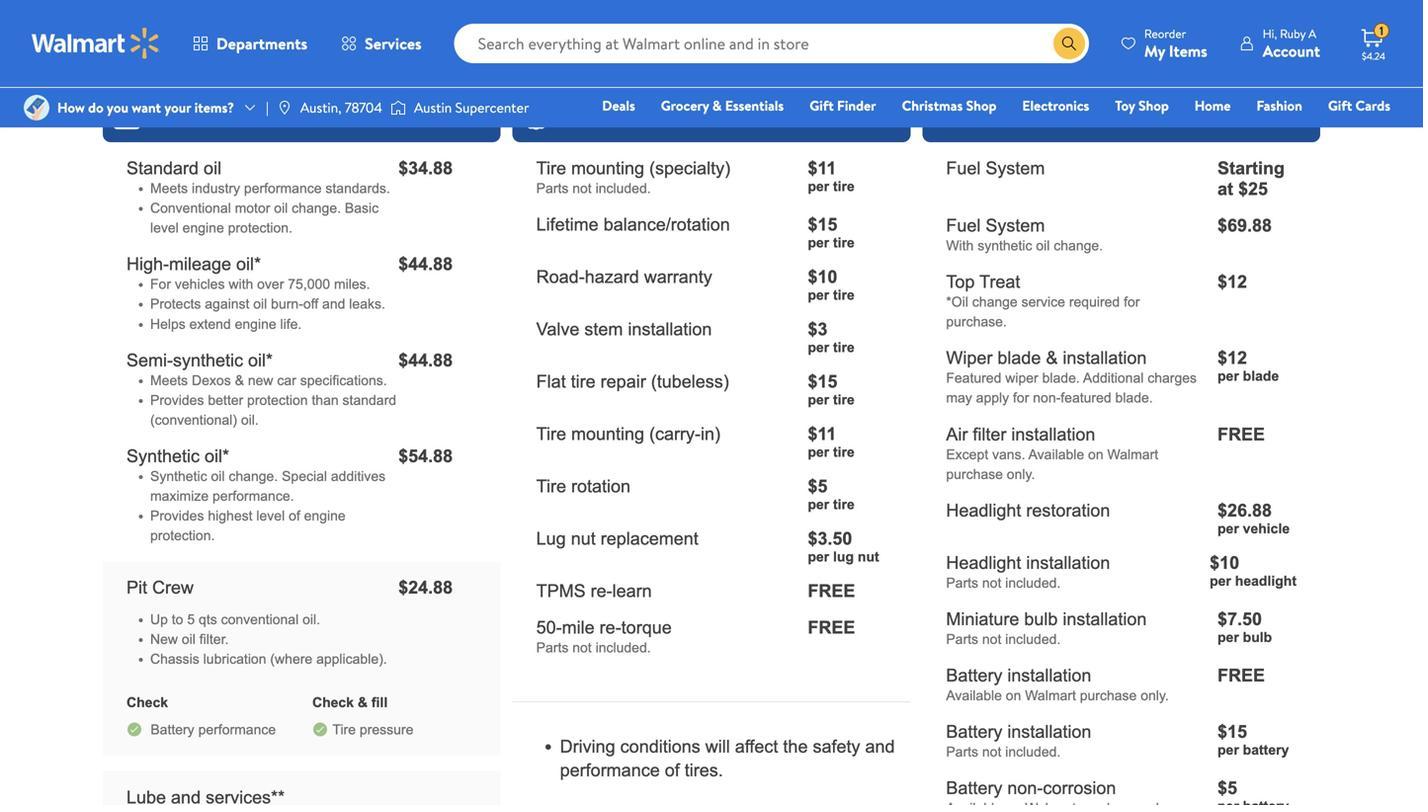Task type: describe. For each thing, give the bounding box(es) containing it.
christmas shop
[[902, 96, 997, 115]]

account
[[1263, 40, 1321, 62]]

home
[[1195, 96, 1231, 115]]

Walmart Site-Wide search field
[[454, 24, 1089, 63]]

christmas
[[902, 96, 963, 115]]

services
[[365, 33, 422, 54]]

shop for toy shop
[[1139, 96, 1169, 115]]

walmart+
[[1332, 124, 1391, 143]]

search icon image
[[1062, 36, 1077, 51]]

 image for austin supercenter
[[390, 98, 406, 118]]

|
[[266, 98, 269, 117]]

deals link
[[593, 95, 644, 116]]

gift cards link
[[1320, 95, 1400, 116]]

services button
[[324, 20, 439, 67]]

$4.24
[[1362, 49, 1386, 63]]

gift for finder
[[810, 96, 834, 115]]

finder
[[837, 96, 877, 115]]

you
[[107, 98, 128, 117]]

a
[[1309, 25, 1317, 42]]

ruby
[[1280, 25, 1306, 42]]

fashion link
[[1248, 95, 1312, 116]]

registry link
[[1154, 123, 1223, 144]]

grocery & essentials link
[[652, 95, 793, 116]]

walmart+ link
[[1323, 123, 1400, 144]]

how do you want your items?
[[57, 98, 234, 117]]

Search search field
[[454, 24, 1089, 63]]

your
[[164, 98, 191, 117]]

christmas shop link
[[893, 95, 1006, 116]]



Task type: locate. For each thing, give the bounding box(es) containing it.
gift finder link
[[801, 95, 885, 116]]

items?
[[194, 98, 234, 117]]

1 horizontal spatial  image
[[390, 98, 406, 118]]

supercenter
[[455, 98, 529, 117]]

shop right the christmas
[[967, 96, 997, 115]]

1
[[1380, 22, 1384, 39]]

home link
[[1186, 95, 1240, 116]]

shop right toy
[[1139, 96, 1169, 115]]

toy shop
[[1115, 96, 1169, 115]]

austin, 78704
[[300, 98, 383, 117]]

gift for cards
[[1329, 96, 1353, 115]]

 image right 78704
[[390, 98, 406, 118]]

departments button
[[176, 20, 324, 67]]

cards
[[1356, 96, 1391, 115]]

how
[[57, 98, 85, 117]]

 image
[[24, 95, 49, 121], [390, 98, 406, 118]]

gift finder
[[810, 96, 877, 115]]

hi, ruby a account
[[1263, 25, 1321, 62]]

items
[[1169, 40, 1208, 62]]

one debit
[[1239, 124, 1306, 143]]

0 horizontal spatial shop
[[967, 96, 997, 115]]

1 horizontal spatial gift
[[1329, 96, 1353, 115]]

gift cards registry
[[1163, 96, 1391, 143]]

reorder my items
[[1145, 25, 1208, 62]]

reorder
[[1145, 25, 1187, 42]]

fashion
[[1257, 96, 1303, 115]]

0 horizontal spatial  image
[[24, 95, 49, 121]]

toy shop link
[[1107, 95, 1178, 116]]

austin
[[414, 98, 452, 117]]

essentials
[[725, 96, 784, 115]]

debit
[[1272, 124, 1306, 143]]

gift
[[810, 96, 834, 115], [1329, 96, 1353, 115]]

 image left how
[[24, 95, 49, 121]]

one debit link
[[1231, 123, 1315, 144]]

hi,
[[1263, 25, 1278, 42]]

78704
[[345, 98, 383, 117]]

registry
[[1163, 124, 1214, 143]]

electronics
[[1023, 96, 1090, 115]]

 image
[[277, 100, 292, 116]]

 image for how do you want your items?
[[24, 95, 49, 121]]

austin,
[[300, 98, 342, 117]]

shop for christmas shop
[[967, 96, 997, 115]]

shop
[[967, 96, 997, 115], [1139, 96, 1169, 115]]

austin supercenter
[[414, 98, 529, 117]]

walmart image
[[32, 28, 160, 59]]

departments
[[217, 33, 308, 54]]

2 shop from the left
[[1139, 96, 1169, 115]]

my
[[1145, 40, 1166, 62]]

electronics link
[[1014, 95, 1099, 116]]

toy
[[1115, 96, 1136, 115]]

gift left "finder"
[[810, 96, 834, 115]]

gift inside gift cards registry
[[1329, 96, 1353, 115]]

one
[[1239, 124, 1269, 143]]

want
[[132, 98, 161, 117]]

grocery
[[661, 96, 709, 115]]

0 horizontal spatial gift
[[810, 96, 834, 115]]

2 gift from the left
[[1329, 96, 1353, 115]]

deals
[[602, 96, 635, 115]]

gift left cards
[[1329, 96, 1353, 115]]

grocery & essentials
[[661, 96, 784, 115]]

do
[[88, 98, 104, 117]]

1 gift from the left
[[810, 96, 834, 115]]

&
[[713, 96, 722, 115]]

1 shop from the left
[[967, 96, 997, 115]]

1 horizontal spatial shop
[[1139, 96, 1169, 115]]



Task type: vqa. For each thing, say whether or not it's contained in the screenshot.
1st Gift
yes



